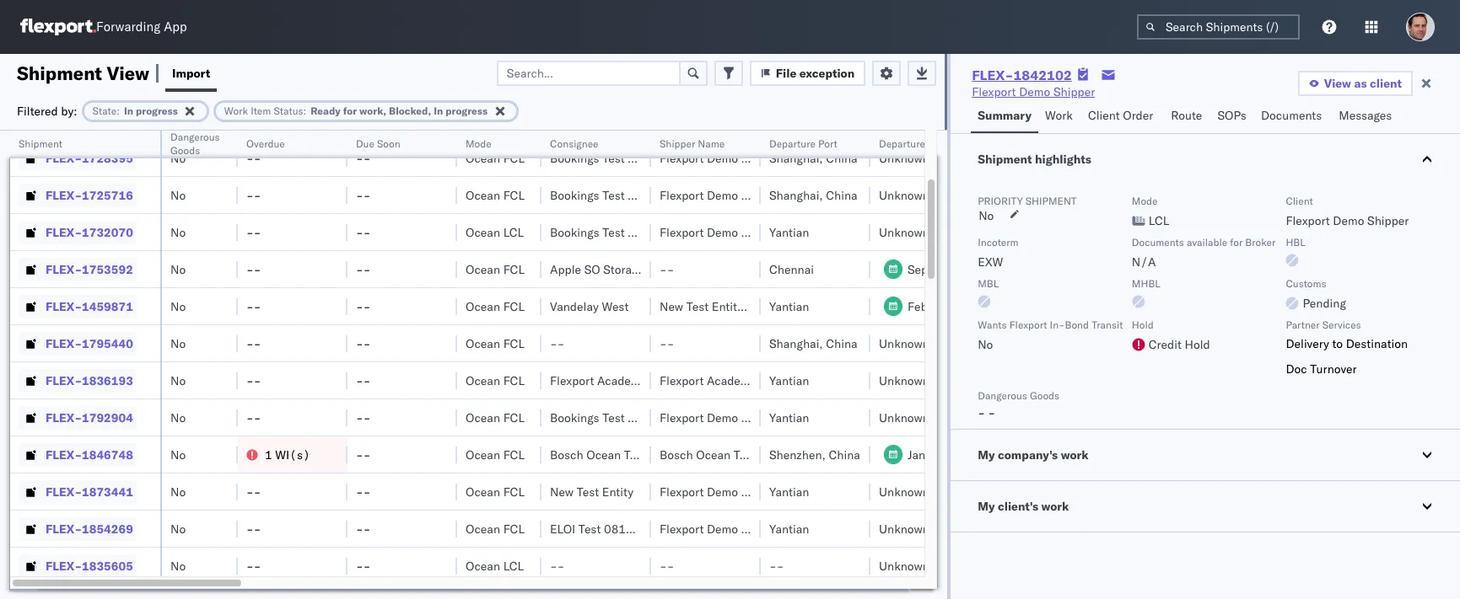 Task type: locate. For each thing, give the bounding box(es) containing it.
0 horizontal spatial in
[[124, 104, 133, 117]]

academy
[[597, 373, 646, 388], [707, 373, 756, 388]]

status
[[274, 104, 303, 117]]

china for flex-1728395
[[826, 151, 858, 166]]

1 horizontal spatial new
[[660, 299, 683, 314]]

client inside client flexport demo shipper incoterm exw
[[1286, 195, 1313, 208]]

documents up n/a
[[1132, 236, 1184, 249]]

0 vertical spatial work
[[1061, 448, 1089, 463]]

2 academy from the left
[[707, 373, 756, 388]]

1846748
[[82, 448, 133, 463]]

documents for documents
[[1261, 108, 1322, 123]]

flexport academy (us) inc.
[[550, 373, 703, 388]]

academy for (sz)
[[707, 373, 756, 388]]

order
[[1123, 108, 1154, 123]]

fcl for flex-1728395
[[503, 151, 525, 166]]

1 departure from the left
[[769, 138, 816, 150]]

entity left 2
[[712, 299, 743, 314]]

2 ocean lcl from the top
[[466, 559, 524, 574]]

1 vertical spatial my
[[978, 500, 995, 515]]

shipper
[[1054, 84, 1095, 100], [660, 138, 695, 150], [741, 151, 783, 166], [741, 188, 783, 203], [1368, 213, 1409, 229], [741, 225, 783, 240], [741, 410, 783, 426], [741, 485, 783, 500], [741, 522, 783, 537]]

flex-1753592 button
[[19, 258, 137, 281]]

bookings test consignee down the flexport academy (us) inc. at the bottom left
[[550, 410, 685, 426]]

7 ocean fcl from the top
[[466, 410, 525, 426]]

(us)
[[649, 373, 680, 388]]

5 ocean fcl from the top
[[466, 336, 525, 351]]

dangerous for dangerous goods
[[170, 131, 220, 143]]

partner
[[1286, 319, 1320, 332]]

1 horizontal spatial documents
[[1261, 108, 1322, 123]]

9 fcl from the top
[[503, 485, 525, 500]]

0 horizontal spatial academy
[[597, 373, 646, 388]]

1 vertical spatial client
[[1286, 195, 1313, 208]]

lcl for --
[[503, 559, 524, 574]]

6 yantian from the top
[[769, 522, 809, 537]]

2 flexport demo shipper co. from the top
[[660, 188, 802, 203]]

work
[[224, 104, 248, 117], [1045, 108, 1073, 123]]

view left as
[[1324, 76, 1351, 91]]

0 horizontal spatial client
[[1088, 108, 1120, 123]]

flex-1459871 button
[[19, 295, 137, 318]]

4 bookings test consignee from the top
[[550, 410, 685, 426]]

ocean fcl for flex-1753592
[[466, 262, 525, 277]]

(sz)
[[759, 373, 788, 388]]

lcl for flexport demo shipper co.
[[503, 225, 524, 240]]

3 unknown from the top
[[879, 225, 930, 240]]

fcl for flex-1795440
[[503, 336, 525, 351]]

0 vertical spatial hold
[[1132, 319, 1154, 332]]

academy left (us)
[[597, 373, 646, 388]]

3 ocean fcl from the top
[[466, 262, 525, 277]]

client's
[[998, 500, 1039, 515]]

resize handle column header for shipper name button
[[741, 131, 761, 600]]

6 co. from the top
[[786, 522, 802, 537]]

flex- for 1854269
[[46, 522, 82, 537]]

unknown for 1836193
[[879, 373, 930, 388]]

shanghai, for flex-1725716
[[769, 188, 823, 203]]

1 horizontal spatial :
[[303, 104, 306, 117]]

work for my client's work
[[1042, 500, 1069, 515]]

work right client's
[[1042, 500, 1069, 515]]

flex- up flex-1846748 button
[[46, 410, 82, 426]]

flex-1753592
[[46, 262, 133, 277]]

messages
[[1339, 108, 1392, 123]]

3 shanghai, china from the top
[[769, 336, 858, 351]]

1 horizontal spatial in
[[434, 104, 443, 117]]

0 vertical spatial shanghai,
[[769, 151, 823, 166]]

2 vertical spatial shanghai,
[[769, 336, 823, 351]]

1 vertical spatial shanghai, china
[[769, 188, 858, 203]]

flexport. image
[[20, 19, 96, 35]]

1 horizontal spatial work
[[1045, 108, 1073, 123]]

bosch up new test entity
[[550, 448, 583, 463]]

in right state
[[124, 104, 133, 117]]

progress
[[136, 104, 178, 117], [446, 104, 488, 117]]

mode button
[[457, 134, 525, 151]]

yantian for flex-1854269
[[769, 522, 809, 537]]

documents available for broker n/a
[[1132, 236, 1276, 270]]

0 vertical spatial new
[[660, 299, 683, 314]]

hold up credit
[[1132, 319, 1154, 332]]

dangerous inside button
[[170, 131, 220, 143]]

1 horizontal spatial bosch ocean test
[[660, 448, 756, 463]]

no right 1873441
[[170, 485, 186, 500]]

new
[[660, 299, 683, 314], [550, 485, 574, 500]]

3 fcl from the top
[[503, 262, 525, 277]]

pst right "24,"
[[982, 448, 1003, 463]]

flexport inside the wants flexport in-bond transit no
[[1010, 319, 1047, 332]]

1 vertical spatial mode
[[1132, 195, 1158, 208]]

fcl for flex-1873441
[[503, 485, 525, 500]]

my inside button
[[978, 448, 995, 463]]

1 shanghai, china from the top
[[769, 151, 858, 166]]

client left order
[[1088, 108, 1120, 123]]

4 flexport demo shipper co. from the top
[[660, 410, 802, 426]]

shipment up by:
[[17, 61, 102, 85]]

flex-1732070
[[46, 225, 133, 240]]

0 vertical spatial mode
[[466, 138, 492, 150]]

pst
[[985, 299, 1005, 314], [982, 448, 1003, 463]]

5 yantian from the top
[[769, 485, 809, 500]]

2023 right 08,
[[952, 299, 982, 314]]

6 resize handle column header from the left
[[631, 131, 651, 600]]

0 vertical spatial entity
[[712, 299, 743, 314]]

0 vertical spatial shanghai, china
[[769, 151, 858, 166]]

bookings test consignee
[[550, 151, 685, 166], [550, 188, 685, 203], [550, 225, 685, 240], [550, 410, 685, 426]]

no right 1792904
[[170, 410, 186, 426]]

pst up wants
[[985, 299, 1005, 314]]

ocean fcl for flex-1728395
[[466, 151, 525, 166]]

in
[[124, 104, 133, 117], [434, 104, 443, 117]]

6 flexport demo shipper co. from the top
[[660, 522, 802, 537]]

departure for departure date
[[879, 138, 925, 150]]

0 horizontal spatial documents
[[1132, 236, 1184, 249]]

: left ready
[[303, 104, 306, 117]]

0 vertical spatial documents
[[1261, 108, 1322, 123]]

2 progress from the left
[[446, 104, 488, 117]]

7 resize handle column header from the left
[[741, 131, 761, 600]]

no right 1732070
[[170, 225, 186, 240]]

8 ocean fcl from the top
[[466, 448, 525, 463]]

5 unknown from the top
[[879, 373, 930, 388]]

1 ocean fcl from the top
[[466, 151, 525, 166]]

shipment down filtered
[[19, 138, 62, 150]]

1 vertical spatial entity
[[602, 485, 634, 500]]

documents inside button
[[1261, 108, 1322, 123]]

consignee button
[[542, 134, 634, 151]]

goods down state : in progress
[[170, 144, 200, 157]]

1 bookings from the top
[[550, 151, 599, 166]]

ocean for 1792904
[[466, 410, 500, 426]]

credit
[[1149, 337, 1182, 353]]

departure left port
[[769, 138, 816, 150]]

flex- up the flex-1792904 button
[[46, 373, 82, 388]]

ocean for 1728395
[[466, 151, 500, 166]]

-
[[246, 113, 254, 129], [254, 113, 261, 129], [356, 113, 363, 129], [363, 113, 371, 129], [246, 151, 254, 166], [254, 151, 261, 166], [356, 151, 363, 166], [363, 151, 371, 166], [246, 188, 254, 203], [254, 188, 261, 203], [356, 188, 363, 203], [363, 188, 371, 203], [246, 225, 254, 240], [254, 225, 261, 240], [356, 225, 363, 240], [363, 225, 371, 240], [246, 262, 254, 277], [254, 262, 261, 277], [356, 262, 363, 277], [363, 262, 371, 277], [660, 262, 667, 277], [667, 262, 674, 277], [246, 299, 254, 314], [254, 299, 261, 314], [356, 299, 363, 314], [363, 299, 371, 314], [246, 336, 254, 351], [254, 336, 261, 351], [356, 336, 363, 351], [363, 336, 371, 351], [550, 336, 557, 351], [557, 336, 565, 351], [660, 336, 667, 351], [667, 336, 674, 351], [246, 373, 254, 388], [254, 373, 261, 388], [356, 373, 363, 388], [363, 373, 371, 388], [978, 406, 985, 421], [988, 406, 996, 421], [246, 410, 254, 426], [254, 410, 261, 426], [356, 410, 363, 426], [363, 410, 371, 426], [356, 448, 363, 463], [363, 448, 371, 463], [246, 485, 254, 500], [254, 485, 261, 500], [356, 485, 363, 500], [363, 485, 371, 500], [246, 522, 254, 537], [254, 522, 261, 537], [356, 522, 363, 537], [363, 522, 371, 537], [246, 559, 254, 574], [254, 559, 261, 574], [356, 559, 363, 574], [363, 559, 371, 574], [550, 559, 557, 574], [557, 559, 565, 574], [660, 559, 667, 574], [667, 559, 674, 574], [769, 559, 777, 574], [777, 559, 784, 574]]

1842102
[[1014, 67, 1072, 84]]

1 horizontal spatial bosch
[[660, 448, 693, 463]]

work right company's
[[1061, 448, 1089, 463]]

4 resize handle column header from the left
[[437, 131, 457, 600]]

flex- down flex-1873441 'button'
[[46, 522, 82, 537]]

0 horizontal spatial hold
[[1132, 319, 1154, 332]]

academy for (us)
[[597, 373, 646, 388]]

to
[[1332, 337, 1343, 352]]

0 vertical spatial for
[[343, 104, 357, 117]]

2 yantian from the top
[[769, 299, 809, 314]]

dangerous up company's
[[978, 390, 1027, 403]]

file
[[776, 65, 797, 81]]

storage
[[603, 262, 644, 277]]

view as client button
[[1298, 71, 1413, 96]]

flex- for 1842102
[[972, 67, 1014, 84]]

0 vertical spatial goods
[[170, 144, 200, 157]]

academy right inc.
[[707, 373, 756, 388]]

5 resize handle column header from the left
[[521, 131, 542, 600]]

0 horizontal spatial entity
[[602, 485, 634, 500]]

2 vertical spatial shipment
[[978, 152, 1032, 167]]

my
[[978, 448, 995, 463], [978, 500, 995, 515]]

client up hbl
[[1286, 195, 1313, 208]]

Search... text field
[[497, 60, 681, 86]]

resize handle column header for departure port button
[[850, 131, 871, 600]]

departure date
[[879, 138, 950, 150]]

shipment button
[[10, 134, 143, 151]]

test for flex-1854269
[[579, 522, 601, 537]]

flex- up flex-1836193 button
[[46, 336, 82, 351]]

8 resize handle column header from the left
[[850, 131, 871, 600]]

2 resize handle column header from the left
[[218, 131, 238, 600]]

fcl
[[503, 151, 525, 166], [503, 188, 525, 203], [503, 262, 525, 277], [503, 299, 525, 314], [503, 336, 525, 351], [503, 373, 525, 388], [503, 410, 525, 426], [503, 448, 525, 463], [503, 485, 525, 500], [503, 522, 525, 537]]

bookings test consignee down the consignee button
[[550, 188, 685, 203]]

1 vertical spatial hold
[[1185, 337, 1210, 353]]

bosch ocean test up new test entity
[[550, 448, 646, 463]]

dangerous inside dangerous goods - -
[[978, 390, 1027, 403]]

flex- inside "button"
[[46, 559, 82, 574]]

dangerous for dangerous goods - -
[[978, 390, 1027, 403]]

no for flex-1459871
[[170, 299, 186, 314]]

1 horizontal spatial client
[[1286, 195, 1313, 208]]

unknown for 1795440
[[879, 336, 930, 351]]

flex- down flex-1846748 button
[[46, 485, 82, 500]]

bosch down (us)
[[660, 448, 693, 463]]

item
[[251, 104, 271, 117]]

3 resize handle column header from the left
[[327, 131, 348, 600]]

no right 1846748
[[170, 448, 186, 463]]

shipper inside client flexport demo shipper incoterm exw
[[1368, 213, 1409, 229]]

1 horizontal spatial view
[[1324, 76, 1351, 91]]

hold right credit
[[1185, 337, 1210, 353]]

0 horizontal spatial bosch ocean test
[[550, 448, 646, 463]]

1 horizontal spatial mode
[[1132, 195, 1158, 208]]

1 vertical spatial goods
[[1030, 390, 1060, 403]]

app
[[164, 19, 187, 35]]

no down wants
[[978, 337, 993, 353]]

shipper for flex-1728395
[[741, 151, 783, 166]]

4 co. from the top
[[786, 410, 802, 426]]

progress up dangerous goods
[[136, 104, 178, 117]]

1 vertical spatial dangerous
[[978, 390, 1027, 403]]

8 fcl from the top
[[503, 448, 525, 463]]

my left client's
[[978, 500, 995, 515]]

china
[[826, 151, 858, 166], [826, 188, 858, 203], [826, 336, 858, 351], [829, 448, 860, 463]]

my inside button
[[978, 500, 995, 515]]

0 horizontal spatial dangerous
[[170, 131, 220, 143]]

1 horizontal spatial progress
[[446, 104, 488, 117]]

shipment for shipment
[[19, 138, 62, 150]]

ocean fcl for flex-1854269
[[466, 522, 525, 537]]

1 shanghai, from the top
[[769, 151, 823, 166]]

work inside work 'button'
[[1045, 108, 1073, 123]]

4 yantian from the top
[[769, 410, 809, 426]]

1 yantian from the top
[[769, 225, 809, 240]]

flex- down flex-1732070 button
[[46, 262, 82, 277]]

1 vertical spatial documents
[[1132, 236, 1184, 249]]

entity for new test entity
[[602, 485, 634, 500]]

flex- inside "button"
[[46, 188, 82, 203]]

mbl
[[978, 278, 999, 290]]

no for flex-1846748
[[170, 448, 186, 463]]

08,
[[931, 299, 949, 314]]

new down (do
[[660, 299, 683, 314]]

view up state : in progress
[[107, 61, 149, 85]]

unknown for 1854269
[[879, 522, 930, 537]]

shipment up priority
[[978, 152, 1032, 167]]

7 unknown from the top
[[879, 485, 930, 500]]

view inside view as client button
[[1324, 76, 1351, 91]]

6 fcl from the top
[[503, 373, 525, 388]]

4 unknown from the top
[[879, 336, 930, 351]]

1 vertical spatial shipment
[[19, 138, 62, 150]]

3 bookings test consignee from the top
[[550, 225, 685, 240]]

10 fcl from the top
[[503, 522, 525, 537]]

0 horizontal spatial work
[[224, 104, 248, 117]]

bookings test consignee down shipper name
[[550, 151, 685, 166]]

1 vertical spatial ocean lcl
[[466, 559, 524, 574]]

flex- up flex-1732070 button
[[46, 188, 82, 203]]

co. for 1732070
[[786, 225, 802, 240]]

flex-1795440
[[46, 336, 133, 351]]

1 flexport demo shipper co. from the top
[[660, 151, 802, 166]]

7 fcl from the top
[[503, 410, 525, 426]]

1 fcl from the top
[[503, 151, 525, 166]]

client for flexport
[[1286, 195, 1313, 208]]

new for new test entity
[[550, 485, 574, 500]]

resize handle column header for shipment button
[[140, 131, 160, 600]]

1 vertical spatial for
[[1230, 236, 1243, 249]]

flex-1835605
[[46, 559, 133, 574]]

1 resize handle column header from the left
[[140, 131, 160, 600]]

3 yantian from the top
[[769, 373, 809, 388]]

no down dangerous goods
[[170, 188, 186, 203]]

shipper inside button
[[660, 138, 695, 150]]

1 horizontal spatial goods
[[1030, 390, 1060, 403]]

entity
[[712, 299, 743, 314], [602, 485, 634, 500]]

china for flex-1795440
[[826, 336, 858, 351]]

flex- up summary
[[972, 67, 1014, 84]]

4 bookings from the top
[[550, 410, 599, 426]]

flex- up "flex-1725716" "button"
[[46, 151, 82, 166]]

1 ocean lcl from the top
[[466, 225, 524, 240]]

departure left date
[[879, 138, 925, 150]]

10 ocean fcl from the top
[[466, 522, 525, 537]]

summary button
[[971, 100, 1038, 133]]

my company's work button
[[951, 430, 1460, 481]]

mode
[[466, 138, 492, 150], [1132, 195, 1158, 208]]

2 ocean fcl from the top
[[466, 188, 525, 203]]

2 shanghai, from the top
[[769, 188, 823, 203]]

in right blocked,
[[434, 104, 443, 117]]

1 horizontal spatial academy
[[707, 373, 756, 388]]

documents inside documents available for broker n/a
[[1132, 236, 1184, 249]]

4 fcl from the top
[[503, 299, 525, 314]]

1 vertical spatial shanghai,
[[769, 188, 823, 203]]

ocean for 1459871
[[466, 299, 500, 314]]

wants
[[978, 319, 1007, 332]]

2 shanghai, china from the top
[[769, 188, 858, 203]]

bond
[[1065, 319, 1089, 332]]

fcl for flex-1459871
[[503, 299, 525, 314]]

2 bosch from the left
[[660, 448, 693, 463]]

ocean
[[466, 151, 500, 166], [466, 188, 500, 203], [466, 225, 500, 240], [466, 262, 500, 277], [466, 299, 500, 314], [466, 336, 500, 351], [466, 373, 500, 388], [466, 410, 500, 426], [466, 448, 500, 463], [586, 448, 621, 463], [696, 448, 731, 463], [466, 485, 500, 500], [466, 522, 500, 537], [466, 559, 500, 574]]

0 vertical spatial pst
[[985, 299, 1005, 314]]

my left company's
[[978, 448, 995, 463]]

no right 1795440
[[170, 336, 186, 351]]

1459871
[[82, 299, 133, 314]]

12,
[[931, 262, 950, 277]]

co. for 1873441
[[786, 485, 802, 500]]

2 co. from the top
[[786, 188, 802, 203]]

flexport
[[972, 84, 1016, 100], [660, 151, 704, 166], [660, 188, 704, 203], [1286, 213, 1330, 229], [660, 225, 704, 240], [1010, 319, 1047, 332], [550, 373, 594, 388], [660, 373, 704, 388], [660, 410, 704, 426], [660, 485, 704, 500], [660, 522, 704, 537]]

flex- for 1753592
[[46, 262, 82, 277]]

shipment for shipment view
[[17, 61, 102, 85]]

new up eloi
[[550, 485, 574, 500]]

entity up 081801
[[602, 485, 634, 500]]

work for work
[[1045, 108, 1073, 123]]

1 unknown from the top
[[879, 151, 930, 166]]

view
[[107, 61, 149, 85], [1324, 76, 1351, 91]]

flex- up flex-1753592 button
[[46, 225, 82, 240]]

demo inside client flexport demo shipper incoterm exw
[[1333, 213, 1365, 229]]

work item status : ready for work, blocked, in progress
[[224, 104, 488, 117]]

1 : from the left
[[117, 104, 120, 117]]

2023 right "24,"
[[950, 448, 979, 463]]

test for flex-1725716
[[603, 188, 625, 203]]

3 shanghai, from the top
[[769, 336, 823, 351]]

no for flex-1732070
[[170, 225, 186, 240]]

no inside the wants flexport in-bond transit no
[[978, 337, 993, 353]]

ocean for 1873441
[[466, 485, 500, 500]]

9 unknown from the top
[[879, 559, 930, 574]]

8 unknown from the top
[[879, 522, 930, 537]]

goods up my company's work
[[1030, 390, 1060, 403]]

shipment
[[17, 61, 102, 85], [19, 138, 62, 150], [978, 152, 1032, 167]]

1836193
[[82, 373, 133, 388]]

2 fcl from the top
[[503, 188, 525, 203]]

as
[[1354, 76, 1367, 91]]

flex- down the flex-1792904 button
[[46, 448, 82, 463]]

1 my from the top
[[978, 448, 995, 463]]

flex- down the flex-1854269 button
[[46, 559, 82, 574]]

no right 1854269
[[170, 522, 186, 537]]

work down flexport demo shipper link
[[1045, 108, 1073, 123]]

demo for 1873441
[[707, 485, 738, 500]]

client for order
[[1088, 108, 1120, 123]]

flex- for 1835605
[[46, 559, 82, 574]]

1 co. from the top
[[786, 151, 802, 166]]

ocean fcl for flex-1836193
[[466, 373, 525, 388]]

0 vertical spatial client
[[1088, 108, 1120, 123]]

progress up mode button
[[446, 104, 488, 117]]

1 vertical spatial pst
[[982, 448, 1003, 463]]

no right 1835605
[[170, 559, 186, 574]]

overdue
[[246, 138, 285, 150]]

5 fcl from the top
[[503, 336, 525, 351]]

new for new test entity 2
[[660, 299, 683, 314]]

--
[[246, 113, 261, 129], [356, 113, 371, 129], [246, 151, 261, 166], [356, 151, 371, 166], [246, 188, 261, 203], [356, 188, 371, 203], [246, 225, 261, 240], [356, 225, 371, 240], [246, 262, 261, 277], [356, 262, 371, 277], [660, 262, 674, 277], [246, 299, 261, 314], [356, 299, 371, 314], [246, 336, 261, 351], [356, 336, 371, 351], [550, 336, 565, 351], [660, 336, 674, 351], [246, 373, 261, 388], [356, 373, 371, 388], [246, 410, 261, 426], [356, 410, 371, 426], [356, 448, 371, 463], [246, 485, 261, 500], [356, 485, 371, 500], [246, 522, 261, 537], [356, 522, 371, 537], [246, 559, 261, 574], [356, 559, 371, 574], [550, 559, 565, 574], [660, 559, 674, 574], [769, 559, 784, 574]]

goods inside dangerous goods - -
[[1030, 390, 1060, 403]]

flex-1459871
[[46, 299, 133, 314]]

4 ocean fcl from the top
[[466, 299, 525, 314]]

3 co. from the top
[[786, 225, 802, 240]]

0 horizontal spatial progress
[[136, 104, 178, 117]]

2 my from the top
[[978, 500, 995, 515]]

2 vertical spatial shanghai, china
[[769, 336, 858, 351]]

no for flex-1836193
[[170, 373, 186, 388]]

no for flex-1725716
[[170, 188, 186, 203]]

bosch ocean test down inc.
[[660, 448, 756, 463]]

ocean for 1795440
[[466, 336, 500, 351]]

0 horizontal spatial for
[[343, 104, 357, 117]]

flexport demo shipper link
[[972, 84, 1095, 100]]

1 vertical spatial new
[[550, 485, 574, 500]]

no right 1836193
[[170, 373, 186, 388]]

6 ocean fcl from the top
[[466, 373, 525, 388]]

1 horizontal spatial entity
[[712, 299, 743, 314]]

ocean fcl for flex-1725716
[[466, 188, 525, 203]]

yantian
[[769, 225, 809, 240], [769, 299, 809, 314], [769, 373, 809, 388], [769, 410, 809, 426], [769, 485, 809, 500], [769, 522, 809, 537]]

documents right sops button
[[1261, 108, 1322, 123]]

chennai
[[769, 262, 814, 277]]

: up 1728395
[[117, 104, 120, 117]]

0 vertical spatial shipment
[[17, 61, 102, 85]]

5 co. from the top
[[786, 485, 802, 500]]

0 horizontal spatial view
[[107, 61, 149, 85]]

fcl for flex-1846748
[[503, 448, 525, 463]]

1 horizontal spatial departure
[[879, 138, 925, 150]]

0 horizontal spatial bosch
[[550, 448, 583, 463]]

file exception
[[776, 65, 855, 81]]

2 departure from the left
[[879, 138, 925, 150]]

1 horizontal spatial dangerous
[[978, 390, 1027, 403]]

no
[[170, 151, 186, 166], [170, 188, 186, 203], [979, 208, 994, 224], [170, 225, 186, 240], [170, 262, 186, 277], [170, 299, 186, 314], [170, 336, 186, 351], [978, 337, 993, 353], [170, 373, 186, 388], [170, 410, 186, 426], [170, 448, 186, 463], [170, 485, 186, 500], [170, 522, 186, 537], [170, 559, 186, 574]]

no for flex-1728395
[[170, 151, 186, 166]]

for left broker at top
[[1230, 236, 1243, 249]]

1 bosch ocean test from the left
[[550, 448, 646, 463]]

unknown for 1835605
[[879, 559, 930, 574]]

0 horizontal spatial departure
[[769, 138, 816, 150]]

flex- down flex-1753592 button
[[46, 299, 82, 314]]

2 bookings from the top
[[550, 188, 599, 203]]

1 vertical spatial work
[[1042, 500, 1069, 515]]

in-
[[1050, 319, 1065, 332]]

0 horizontal spatial :
[[117, 104, 120, 117]]

1 bosch from the left
[[550, 448, 583, 463]]

Search Shipments (/) text field
[[1137, 14, 1300, 40]]

for inside documents available for broker n/a
[[1230, 236, 1243, 249]]

1 horizontal spatial for
[[1230, 236, 1243, 249]]

fcl for flex-1725716
[[503, 188, 525, 203]]

resize handle column header for mode button
[[521, 131, 542, 600]]

flexport demo shipper co. for 1728395
[[660, 151, 802, 166]]

1 vertical spatial 2023
[[950, 448, 979, 463]]

1 bookings test consignee from the top
[[550, 151, 685, 166]]

work left item
[[224, 104, 248, 117]]

vandelay west
[[550, 299, 629, 314]]

bookings test consignee up storage
[[550, 225, 685, 240]]

departure port
[[769, 138, 837, 150]]

0 horizontal spatial mode
[[466, 138, 492, 150]]

documents for documents available for broker n/a
[[1132, 236, 1184, 249]]

6 unknown from the top
[[879, 410, 930, 426]]

dangerous down import
[[170, 131, 220, 143]]

resize handle column header
[[140, 131, 160, 600], [218, 131, 238, 600], [327, 131, 348, 600], [437, 131, 457, 600], [521, 131, 542, 600], [631, 131, 651, 600], [741, 131, 761, 600], [850, 131, 871, 600]]

3 bookings from the top
[[550, 225, 599, 240]]

work inside button
[[1042, 500, 1069, 515]]

2 unknown from the top
[[879, 188, 930, 203]]

3 flexport demo shipper co. from the top
[[660, 225, 802, 240]]

west
[[602, 299, 629, 314]]

flex-1842102 link
[[972, 67, 1072, 84]]

for left work,
[[343, 104, 357, 117]]

no right 1459871 at the left of page
[[170, 299, 186, 314]]

shipper for flex-1732070
[[741, 225, 783, 240]]

9 ocean fcl from the top
[[466, 485, 525, 500]]

apple
[[550, 262, 581, 277]]

0 vertical spatial dangerous
[[170, 131, 220, 143]]

yantian for flex-1873441
[[769, 485, 809, 500]]

0 vertical spatial my
[[978, 448, 995, 463]]

work inside button
[[1061, 448, 1089, 463]]

5 flexport demo shipper co. from the top
[[660, 485, 802, 500]]

0 horizontal spatial goods
[[170, 144, 200, 157]]

2023
[[952, 299, 982, 314], [950, 448, 979, 463]]

flex-
[[972, 67, 1014, 84], [46, 151, 82, 166], [46, 188, 82, 203], [46, 225, 82, 240], [46, 262, 82, 277], [46, 299, 82, 314], [46, 336, 82, 351], [46, 373, 82, 388], [46, 410, 82, 426], [46, 448, 82, 463], [46, 485, 82, 500], [46, 522, 82, 537], [46, 559, 82, 574]]

shipment view
[[17, 61, 149, 85]]

no right 1753592
[[170, 262, 186, 277]]

vandelay
[[550, 299, 599, 314]]

no down state : in progress
[[170, 151, 186, 166]]

0 horizontal spatial new
[[550, 485, 574, 500]]

flex- for 1792904
[[46, 410, 82, 426]]

goods inside dangerous goods
[[170, 144, 200, 157]]

client inside "button"
[[1088, 108, 1120, 123]]

1 academy from the left
[[597, 373, 646, 388]]

unknown for 1728395
[[879, 151, 930, 166]]

2 bookings test consignee from the top
[[550, 188, 685, 203]]

0 vertical spatial 2023
[[952, 299, 982, 314]]

0 vertical spatial ocean lcl
[[466, 225, 524, 240]]



Task type: describe. For each thing, give the bounding box(es) containing it.
flexport demo shipper
[[972, 84, 1095, 100]]

consignee for flex-1728395
[[628, 151, 685, 166]]

bookings test consignee for flex-1728395
[[550, 151, 685, 166]]

flex-1728395
[[46, 151, 133, 166]]

flex-1792904 button
[[19, 406, 137, 430]]

bookings for flex-1725716
[[550, 188, 599, 203]]

flex-1836193
[[46, 373, 133, 388]]

ocean for 1725716
[[466, 188, 500, 203]]

work for work item status : ready for work, blocked, in progress
[[224, 104, 248, 117]]

documents button
[[1254, 100, 1332, 133]]

pending
[[1303, 296, 1346, 311]]

demo for 1732070
[[707, 225, 738, 240]]

fcl for flex-1753592
[[503, 262, 525, 277]]

departure for departure port
[[769, 138, 816, 150]]

ocean for 1732070
[[466, 225, 500, 240]]

flex- for 1732070
[[46, 225, 82, 240]]

priority
[[978, 195, 1023, 208]]

shenzhen, china
[[769, 448, 860, 463]]

my client's work
[[978, 500, 1069, 515]]

2 bosch ocean test from the left
[[660, 448, 756, 463]]

feb 08, 2023 pst
[[908, 299, 1005, 314]]

services
[[1323, 319, 1361, 332]]

1 in from the left
[[124, 104, 133, 117]]

blocked,
[[389, 104, 431, 117]]

client order button
[[1081, 100, 1164, 133]]

mode inside button
[[466, 138, 492, 150]]

work,
[[359, 104, 386, 117]]

no for flex-1792904
[[170, 410, 186, 426]]

no for flex-1873441
[[170, 485, 186, 500]]

co. for 1728395
[[786, 151, 802, 166]]

bookings for flex-1792904
[[550, 410, 599, 426]]

2 in from the left
[[434, 104, 443, 117]]

mhbl
[[1132, 278, 1161, 290]]

view as client
[[1324, 76, 1402, 91]]

flexport academy (sz) ltd.
[[660, 373, 812, 388]]

wi(s)
[[275, 448, 310, 463]]

1728395
[[82, 151, 133, 166]]

new test entity 2
[[660, 299, 754, 314]]

destination
[[1346, 337, 1408, 352]]

ocean for 1836193
[[466, 373, 500, 388]]

import button
[[165, 54, 217, 92]]

departure port button
[[761, 134, 854, 151]]

1753592
[[82, 262, 133, 277]]

test for flex-1792904
[[603, 410, 625, 426]]

no for flex-1795440
[[170, 336, 186, 351]]

sops
[[1218, 108, 1247, 123]]

jan
[[908, 448, 925, 463]]

flex-1836193 button
[[19, 369, 137, 393]]

summary
[[978, 108, 1032, 123]]

1792904
[[82, 410, 133, 426]]

ready
[[311, 104, 341, 117]]

shanghai, for flex-1728395
[[769, 151, 823, 166]]

ocean for 1835605
[[466, 559, 500, 574]]

ocean for 1846748
[[466, 448, 500, 463]]

flex- for 1846748
[[46, 448, 82, 463]]

2023 for 24,
[[950, 448, 979, 463]]

flex- for 1836193
[[46, 373, 82, 388]]

no for flex-1854269
[[170, 522, 186, 537]]

flex-1846748
[[46, 448, 133, 463]]

partner services
[[1286, 319, 1361, 332]]

1725716
[[82, 188, 133, 203]]

yantian for flex-1732070
[[769, 225, 809, 240]]

bookings for flex-1732070
[[550, 225, 599, 240]]

shenzhen,
[[769, 448, 826, 463]]

dangerous goods button
[[162, 127, 232, 158]]

my company's work
[[978, 448, 1089, 463]]

shipper for flex-1873441
[[741, 485, 783, 500]]

resize handle column header for the consignee button
[[631, 131, 651, 600]]

my for my company's work
[[978, 448, 995, 463]]

client flexport demo shipper incoterm exw
[[978, 195, 1409, 270]]

shanghai, for flex-1795440
[[769, 336, 823, 351]]

shipper name button
[[651, 134, 744, 151]]

client
[[1370, 76, 1402, 91]]

ocean fcl for flex-1795440
[[466, 336, 525, 351]]

ltd.
[[791, 373, 812, 388]]

name
[[698, 138, 725, 150]]

flexport demo shipper co. for 1873441
[[660, 485, 802, 500]]

use)
[[701, 262, 732, 277]]

bookings for flex-1728395
[[550, 151, 599, 166]]

pst for jan 24, 2023 pst
[[982, 448, 1003, 463]]

forwarding app link
[[20, 19, 187, 35]]

ocean for 1854269
[[466, 522, 500, 537]]

doc
[[1286, 362, 1307, 377]]

not
[[675, 262, 698, 277]]

ocean fcl for flex-1459871
[[466, 299, 525, 314]]

pst for feb 08, 2023 pst
[[985, 299, 1005, 314]]

n/a
[[1132, 255, 1156, 270]]

exw
[[978, 255, 1003, 270]]

unknown for 1873441
[[879, 485, 930, 500]]

co. for 1725716
[[786, 188, 802, 203]]

flex-1725716
[[46, 188, 133, 203]]

sep 12, 2022 pdt
[[908, 262, 1007, 277]]

unknown for 1725716
[[879, 188, 930, 203]]

2023 for 08,
[[952, 299, 982, 314]]

1 progress from the left
[[136, 104, 178, 117]]

fcl for flex-1836193
[[503, 373, 525, 388]]

no down priority
[[979, 208, 994, 224]]

resize handle column header for dangerous goods button
[[218, 131, 238, 600]]

ocean lcl for --
[[466, 559, 524, 574]]

due
[[356, 138, 374, 150]]

goods for dangerous goods - -
[[1030, 390, 1060, 403]]

test for flex-1732070
[[603, 225, 625, 240]]

shanghai, china for flex-1795440
[[769, 336, 858, 351]]

shipper for flex-1725716
[[741, 188, 783, 203]]

feb
[[908, 299, 928, 314]]

transit
[[1092, 319, 1123, 332]]

consignee for flex-1792904
[[628, 410, 685, 426]]

yantian for flex-1459871
[[769, 299, 809, 314]]

consignee for flex-1732070
[[628, 225, 685, 240]]

broker
[[1245, 236, 1276, 249]]

flexport inside client flexport demo shipper incoterm exw
[[1286, 213, 1330, 229]]

flex-1795440 button
[[19, 332, 137, 356]]

messages button
[[1332, 100, 1401, 133]]

china for flex-1846748
[[829, 448, 860, 463]]

turnover
[[1310, 362, 1357, 377]]

sops button
[[1211, 100, 1254, 133]]

work for my company's work
[[1061, 448, 1089, 463]]

2 : from the left
[[303, 104, 306, 117]]

departure date button
[[871, 134, 1048, 151]]

fcl for flex-1792904
[[503, 410, 525, 426]]

shipper for flex-1854269
[[741, 522, 783, 537]]

shipment highlights
[[978, 152, 1092, 167]]

shipper for flex-1792904
[[741, 410, 783, 426]]

yantian for flex-1792904
[[769, 410, 809, 426]]

route
[[1171, 108, 1202, 123]]

demo for 1725716
[[707, 188, 738, 203]]

081801
[[604, 522, 648, 537]]

flex-1728395 button
[[19, 146, 137, 170]]

china for flex-1725716
[[826, 188, 858, 203]]

ocean fcl for flex-1873441
[[466, 485, 525, 500]]

eloi
[[550, 522, 576, 537]]

forwarding
[[96, 19, 161, 35]]

work button
[[1038, 100, 1081, 133]]

flex-1792904
[[46, 410, 133, 426]]

port
[[818, 138, 837, 150]]

incoterm
[[978, 236, 1019, 249]]

co. for 1854269
[[786, 522, 802, 537]]

1 horizontal spatial hold
[[1185, 337, 1210, 353]]

dangerous goods - -
[[978, 390, 1060, 421]]

route button
[[1164, 100, 1211, 133]]

bookings test consignee for flex-1725716
[[550, 188, 685, 203]]

demo for 1854269
[[707, 522, 738, 537]]

consignee inside button
[[550, 138, 599, 150]]

credit hold
[[1149, 337, 1210, 353]]

client order
[[1088, 108, 1154, 123]]

no for flex-1835605
[[170, 559, 186, 574]]

flexport demo shipper co. for 1792904
[[660, 410, 802, 426]]

exception
[[800, 65, 855, 81]]

pdt
[[985, 262, 1007, 277]]

filtered by:
[[17, 103, 77, 119]]

ocean lcl for bookings test consignee
[[466, 225, 524, 240]]

bookings test consignee for flex-1792904
[[550, 410, 685, 426]]

new test entity
[[550, 485, 634, 500]]

co. for 1792904
[[786, 410, 802, 426]]

flex- for 1795440
[[46, 336, 82, 351]]

forwarding app
[[96, 19, 187, 35]]

flex-1854269 button
[[19, 518, 137, 541]]



Task type: vqa. For each thing, say whether or not it's contained in the screenshot.


